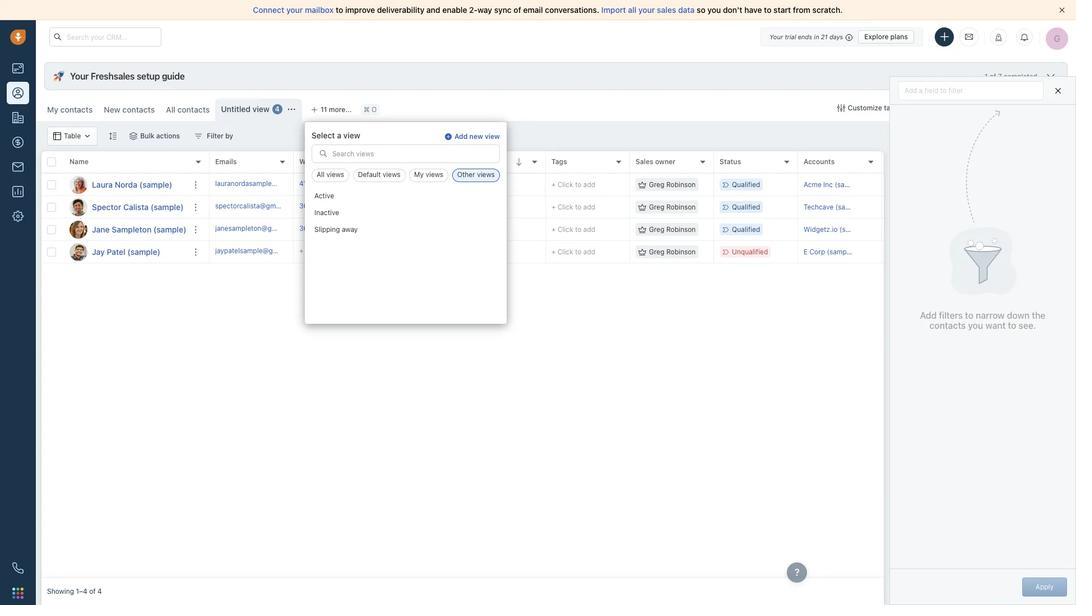 Task type: locate. For each thing, give the bounding box(es) containing it.
contacts for my contacts
[[60, 105, 93, 114]]

1 horizontal spatial you
[[968, 321, 983, 331]]

jaypatelsample@gmail.com link
[[215, 246, 301, 258]]

1 horizontal spatial view
[[343, 131, 360, 140]]

narrow
[[976, 311, 1005, 321]]

norda
[[115, 180, 137, 189]]

4 views from the left
[[477, 171, 495, 179]]

contacts up table on the top left of the page
[[60, 105, 93, 114]]

contacts down the add a field to filter button
[[952, 104, 980, 112]]

contact
[[1040, 104, 1065, 112]]

0 vertical spatial import
[[601, 5, 626, 15]]

(sample) inside "laura norda (sample)" link
[[139, 180, 172, 189]]

(sample) inside the spector calista (sample) link
[[151, 202, 184, 212]]

views down score
[[477, 171, 495, 179]]

import inside button
[[929, 104, 950, 112]]

add for add a field to filter
[[905, 86, 917, 94]]

(sample) right sampleton
[[154, 225, 186, 234]]

container_wx8msf4aqz5i3rn1 image inside bulk actions button
[[130, 132, 137, 140]]

your trial ends in 21 days
[[770, 33, 843, 40]]

0 vertical spatial qualified
[[732, 180, 760, 189]]

+ click to add for jaypatelsample@gmail.com + click to add
[[552, 248, 595, 256]]

4 right '1–4'
[[98, 588, 102, 596]]

default
[[358, 171, 381, 179]]

(sample) inside jane sampleton (sample) link
[[154, 225, 186, 234]]

3 views from the left
[[426, 171, 444, 179]]

want
[[986, 321, 1006, 331]]

4 greg from the top
[[649, 248, 665, 256]]

other
[[457, 171, 475, 179]]

your left freshsales
[[70, 71, 89, 81]]

add left the 'task' on the left top of page
[[390, 180, 402, 189]]

add contact
[[1026, 104, 1065, 112]]

1 views from the left
[[327, 171, 344, 179]]

spectorcalista@gmail.com 3684945781
[[215, 202, 340, 210]]

a left the 'field'
[[919, 86, 923, 94]]

add for janesampleton@gmail.com 3684932360
[[584, 225, 595, 234]]

⌘
[[364, 106, 370, 114]]

1 vertical spatial my
[[414, 171, 424, 179]]

filter
[[207, 132, 224, 140]]

1 vertical spatial qualified
[[732, 203, 760, 211]]

explore plans link
[[858, 30, 914, 43]]

contacts for new contacts
[[122, 105, 155, 114]]

deliverability
[[377, 5, 425, 15]]

you left want
[[968, 321, 983, 331]]

add left "filters"
[[920, 311, 937, 321]]

2 horizontal spatial of
[[990, 72, 996, 80]]

add for add new view
[[455, 132, 468, 141]]

4167348672
[[299, 179, 340, 188]]

see.
[[1019, 321, 1036, 331]]

2 views from the left
[[383, 171, 401, 179]]

filter by
[[207, 132, 233, 140]]

tags
[[552, 158, 567, 166]]

my inside button
[[414, 171, 424, 179]]

1 horizontal spatial your
[[639, 5, 655, 15]]

add for jaypatelsample@gmail.com + click to add
[[584, 248, 595, 256]]

name column header
[[64, 151, 210, 174]]

0 vertical spatial all
[[166, 105, 175, 114]]

qualified for acme inc (sample)
[[732, 180, 760, 189]]

container_wx8msf4aqz5i3rn1 image
[[837, 104, 845, 112], [53, 132, 61, 140], [130, 132, 137, 140], [639, 248, 646, 256]]

(sample) down jane sampleton (sample) link
[[127, 247, 160, 256]]

0 vertical spatial your
[[770, 33, 783, 40]]

(sample) inside jay patel (sample) link
[[127, 247, 160, 256]]

contacts up filter by "button"
[[177, 105, 210, 114]]

scratch.
[[813, 5, 843, 15]]

container_wx8msf4aqz5i3rn1 image
[[288, 105, 295, 113], [84, 132, 92, 140], [195, 132, 202, 140], [639, 181, 646, 189], [639, 203, 646, 211], [639, 226, 646, 233]]

1 vertical spatial of
[[990, 72, 996, 80]]

accounts
[[804, 158, 835, 166]]

to
[[336, 5, 343, 15], [764, 5, 772, 15], [941, 86, 947, 94], [575, 180, 582, 189], [575, 203, 582, 211], [575, 225, 582, 234], [323, 247, 329, 255], [575, 248, 582, 256], [965, 311, 974, 321], [1008, 321, 1017, 331]]

(sample) up spector calista (sample)
[[139, 180, 172, 189]]

+ for spectorcalista@gmail.com
[[552, 203, 556, 211]]

of right 1
[[990, 72, 996, 80]]

Search your CRM... text field
[[49, 27, 161, 47]]

2 greg robinson from the top
[[649, 203, 696, 211]]

owner
[[655, 158, 676, 166]]

greg for widgetz.io (sample)
[[649, 225, 665, 234]]

add left the 'field'
[[905, 86, 917, 94]]

sales
[[636, 158, 654, 166]]

3 + click to add from the top
[[552, 225, 595, 234]]

qualified
[[732, 180, 760, 189], [732, 203, 760, 211], [732, 225, 760, 234]]

1 greg from the top
[[649, 180, 665, 189]]

1 + click to add from the top
[[552, 180, 595, 189]]

contacts for all contacts
[[177, 105, 210, 114]]

1 your from the left
[[286, 5, 303, 15]]

name row
[[41, 151, 210, 174]]

all contacts button
[[160, 99, 215, 121], [166, 105, 210, 114]]

widgetz.io
[[804, 225, 838, 234]]

a right select
[[337, 131, 341, 140]]

1–4
[[76, 588, 87, 596]]

4 right untitled view link
[[275, 105, 280, 113]]

of right sync
[[514, 5, 521, 15]]

greg robinson for techcave (sample)
[[649, 203, 696, 211]]

1 horizontal spatial import
[[929, 104, 950, 112]]

robinson for widgetz.io (sample)
[[667, 225, 696, 234]]

l image
[[70, 176, 87, 194]]

connect your mailbox link
[[253, 5, 336, 15]]

1 horizontal spatial all
[[317, 171, 325, 179]]

you right so
[[708, 5, 721, 15]]

0 horizontal spatial my
[[47, 105, 58, 114]]

your freshsales setup guide
[[70, 71, 185, 81]]

o
[[372, 106, 377, 114]]

(sample) down 'widgetz.io (sample)' link
[[827, 248, 855, 256]]

my for my contacts
[[47, 105, 58, 114]]

all up 4167348672
[[317, 171, 325, 179]]

2 robinson from the top
[[667, 203, 696, 211]]

default views
[[358, 171, 401, 179]]

press space to select this row. row containing spectorcalista@gmail.com
[[210, 196, 905, 219]]

all contacts
[[166, 105, 210, 114]]

container_wx8msf4aqz5i3rn1 image inside customize table button
[[837, 104, 845, 112]]

click
[[558, 180, 573, 189], [558, 203, 573, 211], [558, 225, 573, 234], [305, 247, 321, 255], [558, 248, 573, 256]]

0 horizontal spatial you
[[708, 5, 721, 15]]

views for all views
[[327, 171, 344, 179]]

4 + click to add from the top
[[552, 248, 595, 256]]

jane sampleton (sample)
[[92, 225, 186, 234]]

contacts inside button
[[952, 104, 980, 112]]

work
[[299, 158, 316, 166]]

3684945781
[[299, 202, 340, 210]]

press space to select this row. row containing spector calista (sample)
[[41, 196, 210, 219]]

jane
[[92, 225, 110, 234]]

2 vertical spatial of
[[89, 588, 96, 596]]

+ for jaypatelsample@gmail.com
[[552, 248, 556, 256]]

untitled view link
[[221, 104, 270, 115]]

0 horizontal spatial of
[[89, 588, 96, 596]]

2 qualified from the top
[[732, 203, 760, 211]]

import down the add a field to filter
[[929, 104, 950, 112]]

all up actions
[[166, 105, 175, 114]]

4
[[275, 105, 280, 113], [98, 588, 102, 596]]

views for my views
[[426, 171, 444, 179]]

add inside add filters to narrow down the contacts you want to see.
[[920, 311, 937, 321]]

cell
[[882, 174, 905, 196], [378, 196, 462, 218], [882, 196, 905, 218], [378, 219, 462, 241], [882, 219, 905, 241], [378, 241, 462, 263], [882, 241, 905, 263]]

guide
[[162, 71, 185, 81]]

0 horizontal spatial import
[[601, 5, 626, 15]]

e
[[804, 248, 808, 256]]

a inside button
[[919, 86, 923, 94]]

plans
[[891, 32, 908, 41]]

views up 4167348672
[[327, 171, 344, 179]]

janesampleton@gmail.com
[[215, 224, 300, 233]]

views left other
[[426, 171, 444, 179]]

more...
[[329, 105, 352, 114]]

a for add
[[919, 86, 923, 94]]

press space to select this row. row
[[41, 174, 210, 196], [210, 174, 905, 196], [41, 196, 210, 219], [210, 196, 905, 219], [41, 219, 210, 241], [210, 219, 905, 241], [41, 241, 210, 263], [210, 241, 905, 263]]

import contacts group
[[913, 99, 1005, 118]]

0 horizontal spatial all
[[166, 105, 175, 114]]

j image left jay
[[70, 243, 87, 261]]

11 more...
[[321, 105, 352, 114]]

greg robinson for widgetz.io (sample)
[[649, 225, 696, 234]]

from
[[793, 5, 811, 15]]

3 greg robinson from the top
[[649, 225, 696, 234]]

contacts right the new
[[122, 105, 155, 114]]

actions
[[156, 132, 180, 140]]

jay patel (sample)
[[92, 247, 160, 256]]

name
[[70, 158, 89, 166]]

(sample) right inc
[[835, 180, 863, 189]]

robinson for acme inc (sample)
[[667, 180, 696, 189]]

0 vertical spatial my
[[47, 105, 58, 114]]

all for all views
[[317, 171, 325, 179]]

contacts left narrow
[[930, 321, 966, 331]]

2 greg from the top
[[649, 203, 665, 211]]

phone image
[[12, 563, 24, 574]]

add for add filters to narrow down the contacts you want to see.
[[920, 311, 937, 321]]

your left mailbox
[[286, 5, 303, 15]]

views down the next
[[383, 171, 401, 179]]

laura norda (sample)
[[92, 180, 172, 189]]

press space to select this row. row containing 47
[[210, 174, 905, 196]]

11
[[321, 105, 327, 114]]

my up 'table' "dropdown button"
[[47, 105, 58, 114]]

filters
[[939, 311, 963, 321]]

0 horizontal spatial 4
[[98, 588, 102, 596]]

greg robinson for e corp (sample)
[[649, 248, 696, 256]]

1 horizontal spatial 4
[[275, 105, 280, 113]]

import contacts
[[929, 104, 980, 112]]

container_wx8msf4aqz5i3rn1 image inside 'table' "dropdown button"
[[84, 132, 92, 140]]

other views button
[[452, 169, 500, 182]]

of right '1–4'
[[89, 588, 96, 596]]

new contacts
[[104, 105, 155, 114]]

3 robinson from the top
[[667, 225, 696, 234]]

add left contact at the top right of the page
[[1026, 104, 1039, 112]]

all inside all views button
[[317, 171, 325, 179]]

1 vertical spatial a
[[337, 131, 341, 140]]

email
[[523, 5, 543, 15]]

1 horizontal spatial a
[[919, 86, 923, 94]]

2 vertical spatial qualified
[[732, 225, 760, 234]]

away
[[342, 226, 358, 234]]

you
[[708, 5, 721, 15], [968, 321, 983, 331]]

3 qualified from the top
[[732, 225, 760, 234]]

my contacts button
[[41, 99, 98, 121], [47, 105, 93, 114]]

+ add task
[[383, 180, 417, 189]]

data
[[678, 5, 695, 15]]

add inside "button"
[[1026, 104, 1039, 112]]

1 vertical spatial 4
[[98, 588, 102, 596]]

2 j image from the top
[[70, 243, 87, 261]]

2 + click to add from the top
[[552, 203, 595, 211]]

my up the 'task' on the left top of page
[[414, 171, 424, 179]]

my contacts
[[47, 105, 93, 114]]

view for add new view
[[485, 132, 500, 141]]

2 horizontal spatial view
[[485, 132, 500, 141]]

(sample) up 'widgetz.io (sample)' link
[[836, 203, 864, 211]]

qualified for techcave (sample)
[[732, 203, 760, 211]]

3684932360
[[299, 224, 342, 233]]

1 j image from the top
[[70, 221, 87, 239]]

container_wx8msf4aqz5i3rn1 image inside 'table' "dropdown button"
[[53, 132, 61, 140]]

4 robinson from the top
[[667, 248, 696, 256]]

0 vertical spatial of
[[514, 5, 521, 15]]

add left new
[[455, 132, 468, 141]]

j image left jane
[[70, 221, 87, 239]]

view down more...
[[343, 131, 360, 140]]

1 robinson from the top
[[667, 180, 696, 189]]

0 horizontal spatial your
[[286, 5, 303, 15]]

j image
[[70, 221, 87, 239], [70, 243, 87, 261]]

view right new
[[485, 132, 500, 141]]

1 vertical spatial you
[[968, 321, 983, 331]]

1 greg robinson from the top
[[649, 180, 696, 189]]

greg for acme inc (sample)
[[649, 180, 665, 189]]

0 vertical spatial 4
[[275, 105, 280, 113]]

47 grid
[[41, 150, 905, 579]]

1 qualified from the top
[[732, 180, 760, 189]]

other views
[[457, 171, 495, 179]]

add contact button
[[1011, 99, 1071, 118]]

+ for lauranordasample@gmail.com
[[552, 180, 556, 189]]

press space to select this row. row containing jay patel (sample)
[[41, 241, 210, 263]]

4 greg robinson from the top
[[649, 248, 696, 256]]

container_wx8msf4aqz5i3rn1 image for table
[[53, 132, 61, 140]]

0 horizontal spatial a
[[337, 131, 341, 140]]

press space to select this row. row containing jane sampleton (sample)
[[41, 219, 210, 241]]

1 vertical spatial all
[[317, 171, 325, 179]]

view right untitled
[[253, 104, 270, 114]]

import left all
[[601, 5, 626, 15]]

janesampleton@gmail.com 3684932360
[[215, 224, 342, 233]]

task
[[404, 180, 417, 189]]

4 inside untitled view 4
[[275, 105, 280, 113]]

0 vertical spatial you
[[708, 5, 721, 15]]

your right all
[[639, 5, 655, 15]]

table
[[884, 104, 901, 112]]

1 vertical spatial import
[[929, 104, 950, 112]]

0 vertical spatial a
[[919, 86, 923, 94]]

untitled
[[221, 104, 251, 114]]

1 vertical spatial your
[[70, 71, 89, 81]]

add inside button
[[905, 86, 917, 94]]

0 horizontal spatial view
[[253, 104, 270, 114]]

1 horizontal spatial my
[[414, 171, 424, 179]]

0 horizontal spatial your
[[70, 71, 89, 81]]

and
[[427, 5, 440, 15]]

all views
[[317, 171, 344, 179]]

2 your from the left
[[639, 5, 655, 15]]

slipping
[[314, 226, 340, 234]]

0 vertical spatial j image
[[70, 221, 87, 239]]

view for select a view
[[343, 131, 360, 140]]

your left trial
[[770, 33, 783, 40]]

you inside add filters to narrow down the contacts you want to see.
[[968, 321, 983, 331]]

3 greg from the top
[[649, 225, 665, 234]]

bulk actions button
[[122, 127, 187, 146]]

1 vertical spatial j image
[[70, 243, 87, 261]]

(sample) right calista
[[151, 202, 184, 212]]

greg robinson
[[649, 180, 696, 189], [649, 203, 696, 211], [649, 225, 696, 234], [649, 248, 696, 256]]

1 horizontal spatial your
[[770, 33, 783, 40]]

row group
[[41, 174, 210, 263]]



Task type: vqa. For each thing, say whether or not it's contained in the screenshot.
Send email icon
no



Task type: describe. For each thing, give the bounding box(es) containing it.
add a field to filter button
[[899, 81, 1044, 100]]

trial
[[785, 33, 796, 40]]

next
[[383, 158, 399, 166]]

corp
[[810, 248, 825, 256]]

score
[[468, 158, 487, 166]]

emails
[[215, 158, 237, 166]]

click for jaypatelsample@gmail.com + click to add
[[558, 248, 573, 256]]

filter
[[949, 86, 963, 94]]

sync
[[494, 5, 512, 15]]

explore plans
[[865, 32, 908, 41]]

so
[[697, 5, 706, 15]]

your for your trial ends in 21 days
[[770, 33, 783, 40]]

spectorcalista@gmail.com
[[215, 202, 299, 210]]

views for other views
[[477, 171, 495, 179]]

table
[[64, 132, 81, 140]]

3684932360 link
[[299, 224, 342, 236]]

contacts inside add filters to narrow down the contacts you want to see.
[[930, 321, 966, 331]]

all views button
[[312, 169, 349, 182]]

click for janesampleton@gmail.com 3684932360
[[558, 225, 573, 234]]

freshsales
[[91, 71, 135, 81]]

activity
[[401, 158, 425, 166]]

explore
[[865, 32, 889, 41]]

4167348672 link
[[299, 179, 340, 191]]

inactive
[[314, 209, 339, 217]]

untitled view 4
[[221, 104, 280, 114]]

add for add contact
[[1026, 104, 1039, 112]]

freshworks switcher image
[[12, 588, 24, 599]]

all for all contacts
[[166, 105, 175, 114]]

click for spectorcalista@gmail.com 3684945781
[[558, 203, 573, 211]]

techcave (sample)
[[804, 203, 864, 211]]

container_wx8msf4aqz5i3rn1 image inside filter by "button"
[[195, 132, 202, 140]]

1 horizontal spatial of
[[514, 5, 521, 15]]

laura norda (sample) link
[[92, 179, 172, 190]]

s image
[[70, 198, 87, 216]]

new
[[104, 105, 120, 114]]

jane sampleton (sample) link
[[92, 224, 186, 235]]

greg robinson for acme inc (sample)
[[649, 180, 696, 189]]

field
[[925, 86, 939, 94]]

spector calista (sample)
[[92, 202, 184, 212]]

janesampleton@gmail.com link
[[215, 224, 300, 236]]

qualified for widgetz.io (sample)
[[732, 225, 760, 234]]

(sample) for laura norda (sample)
[[139, 180, 172, 189]]

active
[[314, 192, 334, 200]]

jaypatelsample@gmail.com + click to add
[[215, 247, 343, 255]]

add for spectorcalista@gmail.com 3684945781
[[584, 203, 595, 211]]

a for select
[[337, 131, 341, 140]]

e corp (sample) link
[[804, 248, 855, 256]]

robinson for techcave (sample)
[[667, 203, 696, 211]]

slipping away
[[314, 226, 358, 234]]

import all your sales data link
[[601, 5, 697, 15]]

inc
[[824, 180, 833, 189]]

7
[[998, 72, 1002, 80]]

lauranordasample@gmail.com
[[215, 179, 310, 188]]

press space to select this row. row containing laura norda (sample)
[[41, 174, 210, 196]]

default views button
[[353, 169, 406, 182]]

+ click to add for spectorcalista@gmail.com 3684945781
[[552, 203, 595, 211]]

(sample) for acme inc (sample)
[[835, 180, 863, 189]]

robinson for e corp (sample)
[[667, 248, 696, 256]]

spectorcalista@gmail.com link
[[215, 201, 299, 213]]

add filters to narrow down the contacts you want to see.
[[920, 311, 1046, 331]]

add inside "47" row group
[[390, 180, 402, 189]]

1 of 7 completed
[[985, 72, 1038, 80]]

(sample) down techcave (sample)
[[840, 225, 868, 234]]

e corp (sample)
[[804, 248, 855, 256]]

next activity
[[383, 158, 425, 166]]

techcave
[[804, 203, 834, 211]]

1
[[985, 72, 988, 80]]

email image
[[965, 32, 973, 42]]

phone element
[[7, 557, 29, 580]]

to inside button
[[941, 86, 947, 94]]

sales owner
[[636, 158, 676, 166]]

mailbox
[[305, 5, 334, 15]]

⌘ o
[[364, 106, 377, 114]]

views for default views
[[383, 171, 401, 179]]

press space to select this row. row containing jaypatelsample@gmail.com
[[210, 241, 905, 263]]

don't
[[723, 5, 743, 15]]

your for your freshsales setup guide
[[70, 71, 89, 81]]

acme inc (sample) link
[[804, 180, 863, 189]]

down
[[1007, 311, 1030, 321]]

table button
[[47, 127, 98, 146]]

improve
[[345, 5, 375, 15]]

greg for e corp (sample)
[[649, 248, 665, 256]]

jaypatelsample@gmail.com
[[215, 247, 301, 255]]

filter by button
[[187, 127, 241, 146]]

by
[[225, 132, 233, 140]]

my for my views
[[414, 171, 424, 179]]

my views button
[[409, 169, 449, 182]]

+ click to add for janesampleton@gmail.com 3684932360
[[552, 225, 595, 234]]

conversations.
[[545, 5, 599, 15]]

select a view
[[312, 131, 360, 140]]

row group containing laura norda (sample)
[[41, 174, 210, 263]]

container_wx8msf4aqz5i3rn1 image inside "47" row group
[[639, 248, 646, 256]]

lauranordasample@gmail.com link
[[215, 179, 310, 191]]

style_myh0__igzzd8unmi image
[[109, 132, 117, 140]]

setup
[[137, 71, 160, 81]]

new
[[470, 132, 483, 141]]

patel
[[107, 247, 125, 256]]

(sample) for jay patel (sample)
[[127, 247, 160, 256]]

contacts for import contacts
[[952, 104, 980, 112]]

47 row group
[[210, 174, 905, 263]]

container_wx8msf4aqz5i3rn1 image for bulk actions
[[130, 132, 137, 140]]

press space to select this row. row containing janesampleton@gmail.com
[[210, 219, 905, 241]]

close image
[[1060, 7, 1065, 13]]

Search views search field
[[312, 145, 499, 163]]

j image for jay patel (sample)
[[70, 243, 87, 261]]

bulk actions
[[140, 132, 180, 140]]

(sample) for jane sampleton (sample)
[[154, 225, 186, 234]]

all
[[628, 5, 637, 15]]

(sample) for spector calista (sample)
[[151, 202, 184, 212]]

(sample) for e corp (sample)
[[827, 248, 855, 256]]

search image
[[319, 150, 327, 158]]

sales
[[657, 5, 676, 15]]

calista
[[123, 202, 149, 212]]

in
[[814, 33, 819, 40]]

container_wx8msf4aqz5i3rn1 image for customize table
[[837, 104, 845, 112]]

j image for jane sampleton (sample)
[[70, 221, 87, 239]]

spector calista (sample) link
[[92, 202, 184, 213]]

customize table button
[[830, 99, 908, 118]]

+ for janesampleton@gmail.com
[[552, 225, 556, 234]]

showing 1–4 of 4
[[47, 588, 102, 596]]

greg for techcave (sample)
[[649, 203, 665, 211]]

3684945781 link
[[299, 201, 340, 213]]



